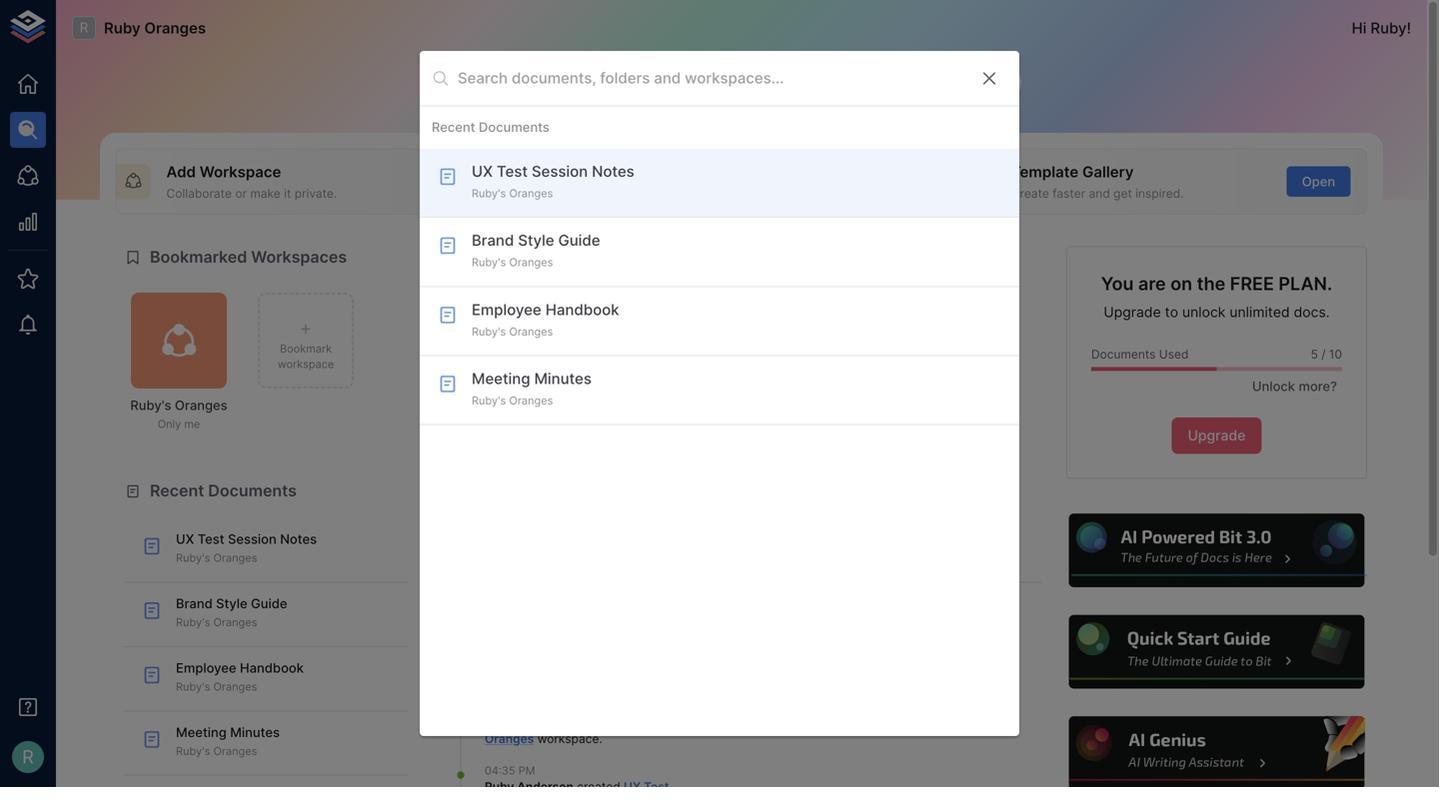 Task type: describe. For each thing, give the bounding box(es) containing it.
1 vertical spatial brand
[[176, 596, 213, 612]]

documents used
[[1092, 348, 1189, 362]]

2 help image from the top
[[1067, 613, 1368, 692]]

add for add
[[461, 174, 487, 189]]

0 vertical spatial create
[[589, 163, 638, 181]]

1 vertical spatial handbook
[[240, 661, 304, 676]]

unlock
[[1253, 379, 1296, 394]]

0 horizontal spatial minutes
[[230, 725, 280, 741]]

ux test session notes ruby's oranges inside dialog
[[472, 162, 635, 200]]

2 ruby from the left
[[1371, 19, 1407, 37]]

Search documents, folders and workspaces... text field
[[458, 63, 964, 94]]

0 horizontal spatial test
[[198, 532, 225, 547]]

workspaces...
[[731, 73, 830, 91]]

oranges inside ruby's oranges only me
[[175, 398, 228, 413]]

1 vertical spatial workspace
[[538, 732, 599, 747]]

hi
[[1352, 19, 1367, 37]]

r inside button
[[22, 747, 34, 769]]

and inside "template gallery create faster and get inspired."
[[1089, 186, 1111, 201]]

workspace .
[[534, 732, 603, 747]]

get
[[1114, 186, 1133, 201]]

unlock more? button
[[1242, 371, 1343, 402]]

0 horizontal spatial session
[[228, 532, 277, 547]]

04:35
[[485, 765, 516, 778]]

ux inside dialog
[[472, 162, 493, 180]]

meeting minutes ruby's oranges inside dialog
[[472, 370, 592, 407]]

employee handbook ruby's oranges inside dialog
[[472, 301, 620, 338]]

faster
[[1053, 186, 1086, 201]]

1 vertical spatial documents
[[1092, 348, 1156, 362]]

brand style guide ruby's oranges inside dialog
[[472, 231, 601, 269]]

add workspace collaborate or make it private.
[[166, 163, 337, 201]]

on
[[1171, 273, 1193, 295]]

docs.
[[1294, 304, 1331, 321]]

/
[[1322, 348, 1326, 362]]

1 vertical spatial employee
[[176, 661, 237, 676]]

1 vertical spatial meeting minutes ruby's oranges
[[176, 725, 280, 758]]

10
[[1330, 348, 1343, 362]]

create inside "template gallery create faster and get inspired."
[[1012, 186, 1050, 201]]

recent inside dialog
[[432, 120, 476, 135]]

open
[[1303, 174, 1336, 189]]

1 vertical spatial recent
[[150, 482, 204, 501]]

employee inside dialog
[[472, 301, 542, 319]]

document
[[642, 163, 717, 181]]

bookmark workspace button
[[258, 293, 354, 389]]

gallery
[[1083, 163, 1134, 181]]

0 vertical spatial r
[[80, 19, 88, 36]]

unlimited
[[1230, 304, 1291, 321]]

bookmarked workspaces
[[150, 248, 347, 267]]

add for add workspace collaborate or make it private.
[[166, 163, 196, 181]]

0 vertical spatial recent documents
[[432, 120, 550, 135]]

upgrade inside upgrade button
[[1188, 428, 1246, 445]]

handbook inside dialog
[[546, 301, 620, 319]]

1 vertical spatial meeting
[[176, 725, 227, 741]]

1 vertical spatial ux test session notes ruby's oranges
[[176, 532, 317, 565]]

template gallery create faster and get inspired.
[[1012, 163, 1184, 201]]

bookmarked
[[150, 248, 247, 267]]

or
[[235, 186, 247, 201]]

only
[[158, 418, 181, 431]]

!
[[1407, 19, 1412, 37]]

1 vertical spatial ux
[[176, 532, 194, 547]]

.
[[599, 732, 603, 747]]



Task type: locate. For each thing, give the bounding box(es) containing it.
1 horizontal spatial upgrade
[[1188, 428, 1246, 445]]

oranges
[[144, 19, 206, 37], [509, 187, 553, 200], [509, 256, 553, 269], [509, 325, 553, 338], [509, 394, 553, 407], [175, 398, 228, 413], [213, 552, 257, 565], [213, 617, 257, 630], [213, 681, 257, 694], [485, 732, 534, 747], [213, 745, 257, 758]]

free
[[1231, 273, 1275, 295]]

create left document
[[589, 163, 638, 181]]

workspace
[[278, 358, 334, 371], [538, 732, 599, 747]]

recent down only
[[150, 482, 204, 501]]

add inside button
[[461, 174, 487, 189]]

notes inside dialog
[[592, 162, 635, 180]]

5 / 10
[[1311, 348, 1343, 362]]

to
[[1166, 304, 1179, 321]]

2 horizontal spatial documents
[[1092, 348, 1156, 362]]

1 horizontal spatial meeting
[[472, 370, 531, 388]]

0 vertical spatial meeting minutes ruby's oranges
[[472, 370, 592, 407]]

1 horizontal spatial add
[[461, 174, 487, 189]]

0 horizontal spatial r
[[22, 747, 34, 769]]

you are on the free plan. upgrade to unlock unlimited docs.
[[1102, 273, 1333, 321]]

0 vertical spatial style
[[518, 231, 555, 249]]

employee
[[472, 301, 542, 319], [176, 661, 237, 676]]

1 horizontal spatial recent
[[432, 120, 476, 135]]

documents inside dialog
[[479, 120, 550, 135]]

documents,
[[558, 73, 642, 91]]

1 horizontal spatial ux test session notes ruby's oranges
[[472, 162, 635, 200]]

0 vertical spatial ux
[[472, 162, 493, 180]]

ruby's inside ruby's oranges only me
[[130, 398, 171, 413]]

0 horizontal spatial ux
[[176, 532, 194, 547]]

1 horizontal spatial brand
[[472, 231, 514, 249]]

upgrade down you
[[1104, 304, 1162, 321]]

0 horizontal spatial meeting minutes ruby's oranges
[[176, 725, 280, 758]]

and right the folders
[[700, 73, 727, 91]]

employee handbook ruby's oranges
[[472, 301, 620, 338], [176, 661, 304, 694]]

make
[[250, 186, 281, 201]]

notes
[[592, 162, 635, 180], [280, 532, 317, 547]]

style
[[518, 231, 555, 249], [216, 596, 248, 612]]

1 ruby from the left
[[104, 19, 141, 37]]

pm
[[519, 765, 535, 778]]

1 horizontal spatial style
[[518, 231, 555, 249]]

meeting
[[472, 370, 531, 388], [176, 725, 227, 741]]

1 vertical spatial session
[[228, 532, 277, 547]]

add button
[[442, 166, 506, 197]]

0 horizontal spatial employee
[[176, 661, 237, 676]]

session inside dialog
[[532, 162, 588, 180]]

hi ruby !
[[1352, 19, 1412, 37]]

0 vertical spatial guide
[[559, 231, 601, 249]]

workspace inside button
[[278, 358, 334, 371]]

documents
[[479, 120, 550, 135], [1092, 348, 1156, 362], [208, 482, 297, 501]]

bookmark workspace
[[278, 343, 334, 371]]

handbook
[[546, 301, 620, 319], [240, 661, 304, 676]]

recent
[[432, 120, 476, 135], [150, 482, 204, 501]]

minutes
[[535, 370, 592, 388], [230, 725, 280, 741]]

0 vertical spatial brand
[[472, 231, 514, 249]]

0 horizontal spatial documents
[[208, 482, 297, 501]]

1 horizontal spatial documents
[[479, 120, 550, 135]]

1 horizontal spatial meeting minutes ruby's oranges
[[472, 370, 592, 407]]

1 horizontal spatial ruby
[[1371, 19, 1407, 37]]

0 horizontal spatial workspace
[[278, 358, 334, 371]]

1 horizontal spatial guide
[[559, 231, 601, 249]]

guide inside dialog
[[559, 231, 601, 249]]

upgrade down unlock more? button
[[1188, 428, 1246, 445]]

search documents, folders and workspaces... button
[[462, 64, 1022, 101]]

upgrade button
[[1172, 418, 1262, 455]]

search
[[504, 73, 554, 91]]

1 horizontal spatial r
[[80, 19, 88, 36]]

and
[[700, 73, 727, 91], [1089, 186, 1111, 201]]

create
[[589, 163, 638, 181], [1012, 186, 1050, 201]]

0 vertical spatial test
[[497, 162, 528, 180]]

0 horizontal spatial employee handbook ruby's oranges
[[176, 661, 304, 694]]

brand inside dialog
[[472, 231, 514, 249]]

0 vertical spatial help image
[[1067, 512, 1368, 591]]

1 horizontal spatial session
[[532, 162, 588, 180]]

ux test session notes ruby's oranges
[[472, 162, 635, 200], [176, 532, 317, 565]]

unlock
[[1183, 304, 1226, 321]]

workspaces
[[251, 248, 347, 267]]

1 help image from the top
[[1067, 512, 1368, 591]]

dialog containing ux test session notes
[[420, 51, 1020, 737]]

ruby
[[104, 19, 141, 37], [1371, 19, 1407, 37]]

meeting minutes ruby's oranges
[[472, 370, 592, 407], [176, 725, 280, 758]]

upgrade inside you are on the free plan. upgrade to unlock unlimited docs.
[[1104, 304, 1162, 321]]

0 horizontal spatial brand style guide ruby's oranges
[[176, 596, 287, 630]]

1 horizontal spatial create
[[1012, 186, 1050, 201]]

unlock more?
[[1253, 379, 1338, 394]]

0 vertical spatial meeting
[[472, 370, 531, 388]]

1 vertical spatial notes
[[280, 532, 317, 547]]

0 vertical spatial and
[[700, 73, 727, 91]]

help image
[[1067, 512, 1368, 591], [1067, 613, 1368, 692], [1067, 714, 1368, 788]]

0 vertical spatial notes
[[592, 162, 635, 180]]

more?
[[1299, 379, 1338, 394]]

1 vertical spatial upgrade
[[1188, 428, 1246, 445]]

0 horizontal spatial upgrade
[[1104, 304, 1162, 321]]

0 vertical spatial upgrade
[[1104, 304, 1162, 321]]

2 vertical spatial documents
[[208, 482, 297, 501]]

1 horizontal spatial and
[[1089, 186, 1111, 201]]

0 vertical spatial session
[[532, 162, 588, 180]]

1 horizontal spatial ux
[[472, 162, 493, 180]]

0 vertical spatial handbook
[[546, 301, 620, 319]]

3 help image from the top
[[1067, 714, 1368, 788]]

1 horizontal spatial workspace
[[538, 732, 599, 747]]

0 horizontal spatial recent documents
[[150, 482, 297, 501]]

recent documents up add button
[[432, 120, 550, 135]]

1 vertical spatial employee handbook ruby's oranges
[[176, 661, 304, 694]]

0 horizontal spatial create
[[589, 163, 638, 181]]

guide
[[559, 231, 601, 249], [251, 596, 287, 612]]

recent documents
[[432, 120, 550, 135], [150, 482, 297, 501]]

1 horizontal spatial recent documents
[[432, 120, 550, 135]]

1 vertical spatial minutes
[[230, 725, 280, 741]]

and inside search documents, folders and workspaces... button
[[700, 73, 727, 91]]

marketing oranges
[[485, 715, 683, 747]]

used
[[1160, 348, 1189, 362]]

create down template
[[1012, 186, 1050, 201]]

you
[[1102, 273, 1134, 295]]

0 horizontal spatial ux test session notes ruby's oranges
[[176, 532, 317, 565]]

create document
[[589, 163, 717, 181]]

0 horizontal spatial handbook
[[240, 661, 304, 676]]

add inside add workspace collaborate or make it private.
[[166, 163, 196, 181]]

0 horizontal spatial brand
[[176, 596, 213, 612]]

0 vertical spatial employee handbook ruby's oranges
[[472, 301, 620, 338]]

upgrade
[[1104, 304, 1162, 321], [1188, 428, 1246, 445]]

are
[[1139, 273, 1167, 295]]

me
[[184, 418, 200, 431]]

0 vertical spatial employee
[[472, 301, 542, 319]]

brand style guide ruby's oranges
[[472, 231, 601, 269], [176, 596, 287, 630]]

add
[[166, 163, 196, 181], [461, 174, 487, 189]]

1 vertical spatial r
[[22, 747, 34, 769]]

test
[[497, 162, 528, 180], [198, 532, 225, 547]]

workspace
[[200, 163, 281, 181]]

minutes inside dialog
[[535, 370, 592, 388]]

5
[[1311, 348, 1319, 362]]

the
[[1197, 273, 1226, 295]]

1 vertical spatial recent documents
[[150, 482, 297, 501]]

style inside dialog
[[518, 231, 555, 249]]

ruby oranges
[[104, 19, 206, 37]]

1 vertical spatial style
[[216, 596, 248, 612]]

plan.
[[1279, 273, 1333, 295]]

ruby's oranges only me
[[130, 398, 228, 431]]

inspired.
[[1136, 186, 1184, 201]]

ux
[[472, 162, 493, 180], [176, 532, 194, 547]]

marketing oranges link
[[485, 715, 683, 747]]

0 horizontal spatial notes
[[280, 532, 317, 547]]

and down gallery on the top right of the page
[[1089, 186, 1111, 201]]

1 horizontal spatial test
[[497, 162, 528, 180]]

oranges inside the marketing oranges
[[485, 732, 534, 747]]

r
[[80, 19, 88, 36], [22, 747, 34, 769]]

search documents, folders and workspaces...
[[504, 73, 830, 91]]

1 horizontal spatial employee handbook ruby's oranges
[[472, 301, 620, 338]]

recent documents down me
[[150, 482, 297, 501]]

0 vertical spatial ux test session notes ruby's oranges
[[472, 162, 635, 200]]

template
[[1012, 163, 1079, 181]]

1 horizontal spatial brand style guide ruby's oranges
[[472, 231, 601, 269]]

dialog
[[420, 51, 1020, 737]]

0 vertical spatial recent
[[432, 120, 476, 135]]

brand
[[472, 231, 514, 249], [176, 596, 213, 612]]

recent up add button
[[432, 120, 476, 135]]

2 vertical spatial help image
[[1067, 714, 1368, 788]]

1 vertical spatial guide
[[251, 596, 287, 612]]

session
[[532, 162, 588, 180], [228, 532, 277, 547]]

r button
[[6, 736, 50, 780]]

1 vertical spatial test
[[198, 532, 225, 547]]

1 vertical spatial and
[[1089, 186, 1111, 201]]

0 horizontal spatial ruby
[[104, 19, 141, 37]]

bookmark
[[280, 343, 332, 356]]

marketing
[[624, 715, 683, 730]]

0 horizontal spatial and
[[700, 73, 727, 91]]

open button
[[1287, 166, 1351, 197]]

collaborate
[[166, 186, 232, 201]]

0 horizontal spatial add
[[166, 163, 196, 181]]

0 horizontal spatial style
[[216, 596, 248, 612]]

1 horizontal spatial handbook
[[546, 301, 620, 319]]

private.
[[295, 186, 337, 201]]

0 horizontal spatial meeting
[[176, 725, 227, 741]]

1 vertical spatial create
[[1012, 186, 1050, 201]]

04:35 pm
[[485, 765, 535, 778]]

0 horizontal spatial guide
[[251, 596, 287, 612]]

ruby's
[[472, 187, 506, 200], [472, 256, 506, 269], [472, 325, 506, 338], [472, 394, 506, 407], [130, 398, 171, 413], [176, 552, 210, 565], [176, 617, 210, 630], [176, 681, 210, 694], [176, 745, 210, 758]]

0 vertical spatial workspace
[[278, 358, 334, 371]]

it
[[284, 186, 291, 201]]

1 horizontal spatial employee
[[472, 301, 542, 319]]

0 horizontal spatial recent
[[150, 482, 204, 501]]

1 vertical spatial help image
[[1067, 613, 1368, 692]]

1 horizontal spatial minutes
[[535, 370, 592, 388]]

1 horizontal spatial notes
[[592, 162, 635, 180]]

test inside dialog
[[497, 162, 528, 180]]

0 vertical spatial minutes
[[535, 370, 592, 388]]

1 vertical spatial brand style guide ruby's oranges
[[176, 596, 287, 630]]

0 vertical spatial brand style guide ruby's oranges
[[472, 231, 601, 269]]

folders
[[646, 73, 696, 91]]



Task type: vqa. For each thing, say whether or not it's contained in the screenshot.
GO BACK image
no



